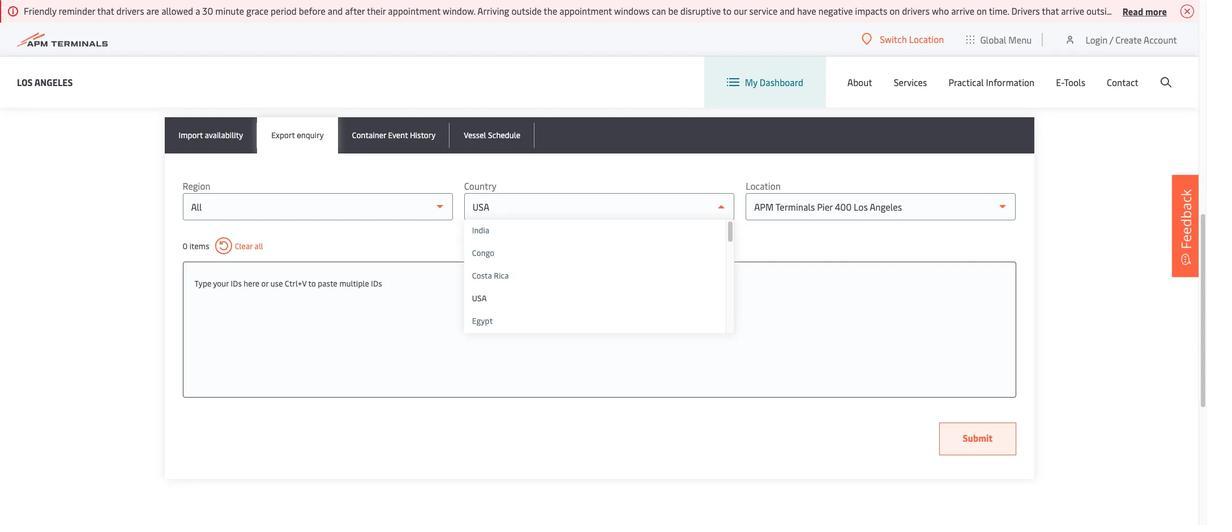 Task type: vqa. For each thing, say whether or not it's contained in the screenshot.
experience related to you
no



Task type: describe. For each thing, give the bounding box(es) containing it.
impacts
[[856, 5, 888, 17]]

close alert image
[[1181, 5, 1195, 18]]

export
[[272, 130, 295, 141]]

export еnquiry
[[272, 130, 324, 141]]

our
[[734, 5, 748, 17]]

vessel
[[464, 130, 486, 141]]

2 outside from the left
[[1087, 5, 1118, 17]]

window.
[[443, 5, 476, 17]]

are
[[146, 5, 159, 17]]

multiple
[[340, 278, 369, 289]]

clear all button
[[215, 237, 263, 254]]

los
[[17, 76, 33, 88]]

can
[[652, 5, 667, 17]]

login / create account link
[[1065, 23, 1178, 56]]

2 that from the left
[[1043, 5, 1060, 17]]

2 on from the left
[[977, 5, 988, 17]]

vessel schedule button
[[450, 117, 535, 154]]

ctrl+v
[[285, 278, 307, 289]]

egypt option
[[465, 310, 726, 333]]

switch location
[[881, 33, 945, 45]]

use
[[271, 278, 283, 289]]

1 arrive from the left
[[952, 5, 975, 17]]

paste
[[318, 278, 338, 289]]

1 and from the left
[[328, 5, 343, 17]]

1 outside from the left
[[512, 5, 542, 17]]

import availability
[[179, 130, 243, 141]]

rica
[[494, 270, 509, 281]]

1 ids from the left
[[231, 278, 242, 289]]

e-tools
[[1057, 76, 1086, 88]]

type your ids here or use ctrl+v to paste multiple ids
[[195, 278, 382, 289]]

my
[[746, 76, 758, 88]]

e-
[[1057, 76, 1065, 88]]

1 on from the left
[[890, 5, 900, 17]]

los angeles link
[[17, 75, 73, 89]]

0 horizontal spatial to
[[309, 278, 316, 289]]

angeles
[[34, 76, 73, 88]]

switch
[[881, 33, 908, 45]]

a
[[196, 5, 200, 17]]

0 items
[[183, 241, 209, 251]]

practical information button
[[949, 57, 1035, 108]]

items
[[190, 241, 209, 251]]

contact button
[[1108, 57, 1139, 108]]

period
[[271, 5, 297, 17]]

1 that from the left
[[97, 5, 114, 17]]

1 horizontal spatial location
[[910, 33, 945, 45]]

clear
[[235, 241, 253, 251]]

egypt
[[472, 316, 493, 326]]

information
[[987, 76, 1035, 88]]

read more button
[[1123, 4, 1168, 18]]

after
[[345, 5, 365, 17]]

2 drivers from the left
[[903, 5, 930, 17]]

the
[[544, 5, 558, 17]]

login / create account
[[1086, 33, 1178, 46]]

e-tools button
[[1057, 57, 1086, 108]]

login
[[1086, 33, 1108, 46]]

global
[[981, 33, 1007, 46]]

event
[[388, 130, 408, 141]]

about
[[848, 76, 873, 88]]

allowed
[[162, 5, 193, 17]]

account
[[1145, 33, 1178, 46]]

1 appointment from the left
[[388, 5, 441, 17]]

arriving
[[478, 5, 510, 17]]

feedback button
[[1173, 175, 1201, 277]]

2 arrive from the left
[[1062, 5, 1085, 17]]

2 appointment from the left
[[560, 5, 612, 17]]

country
[[465, 180, 497, 192]]

create
[[1116, 33, 1143, 46]]

container event history
[[352, 130, 436, 141]]

1 drivers from the left
[[116, 5, 144, 17]]

еnquiry
[[297, 130, 324, 141]]

region
[[183, 180, 211, 192]]

or
[[262, 278, 269, 289]]

1 their from the left
[[367, 5, 386, 17]]

before
[[299, 5, 326, 17]]

import availability button
[[165, 117, 257, 154]]

schedule
[[488, 130, 521, 141]]

clear all
[[235, 241, 263, 251]]

my dashboard button
[[727, 57, 804, 108]]

congo option
[[465, 243, 726, 265]]

availability
[[205, 130, 243, 141]]

global menu
[[981, 33, 1033, 46]]



Task type: locate. For each thing, give the bounding box(es) containing it.
export еnquiry button
[[257, 117, 338, 154]]

ids right your
[[231, 278, 242, 289]]

india option
[[465, 220, 726, 243]]

history
[[410, 130, 436, 141]]

0
[[183, 241, 188, 251]]

that
[[97, 5, 114, 17], [1043, 5, 1060, 17]]

1 horizontal spatial ids
[[371, 278, 382, 289]]

1 horizontal spatial their
[[1120, 5, 1138, 17]]

search again
[[165, 54, 254, 76]]

outside up login
[[1087, 5, 1118, 17]]

friendly
[[24, 5, 57, 17]]

reminder
[[59, 5, 95, 17]]

and
[[328, 5, 343, 17], [780, 5, 796, 17]]

search
[[165, 54, 212, 76]]

global menu button
[[956, 22, 1044, 56]]

appointment up account
[[1141, 5, 1193, 17]]

1 horizontal spatial and
[[780, 5, 796, 17]]

that right reminder
[[97, 5, 114, 17]]

1 horizontal spatial on
[[977, 5, 988, 17]]

ids right multiple
[[371, 278, 382, 289]]

30
[[202, 5, 213, 17]]

my dashboard
[[746, 76, 804, 88]]

here
[[244, 278, 260, 289]]

menu
[[1009, 33, 1033, 46]]

to
[[723, 5, 732, 17], [309, 278, 316, 289]]

None text field
[[195, 274, 1005, 294]]

type
[[195, 278, 212, 289]]

be
[[669, 5, 679, 17]]

their left more
[[1120, 5, 1138, 17]]

1 horizontal spatial drivers
[[903, 5, 930, 17]]

0 horizontal spatial appointment
[[388, 5, 441, 17]]

win
[[1195, 5, 1208, 17]]

/
[[1110, 33, 1114, 46]]

feedback
[[1177, 189, 1196, 249]]

your
[[213, 278, 229, 289]]

container
[[352, 130, 386, 141]]

location
[[910, 33, 945, 45], [746, 180, 781, 192]]

arrive right drivers
[[1062, 5, 1085, 17]]

service
[[750, 5, 778, 17]]

2 ids from the left
[[371, 278, 382, 289]]

more
[[1146, 5, 1168, 17]]

arrive right who
[[952, 5, 975, 17]]

disruptive
[[681, 5, 721, 17]]

2 their from the left
[[1120, 5, 1138, 17]]

all
[[255, 241, 263, 251]]

time.
[[990, 5, 1010, 17]]

list box containing india
[[465, 220, 735, 333]]

drivers
[[116, 5, 144, 17], [903, 5, 930, 17]]

arrive
[[952, 5, 975, 17], [1062, 5, 1085, 17]]

submit
[[963, 432, 994, 444]]

who
[[933, 5, 950, 17]]

0 horizontal spatial ids
[[231, 278, 242, 289]]

0 horizontal spatial outside
[[512, 5, 542, 17]]

negative
[[819, 5, 854, 17]]

import
[[179, 130, 203, 141]]

windows
[[615, 5, 650, 17]]

that right drivers
[[1043, 5, 1060, 17]]

to left paste
[[309, 278, 316, 289]]

grace
[[246, 5, 269, 17]]

0 horizontal spatial and
[[328, 5, 343, 17]]

practical
[[949, 76, 985, 88]]

outside
[[512, 5, 542, 17], [1087, 5, 1118, 17]]

to left the "our"
[[723, 5, 732, 17]]

tools
[[1065, 76, 1086, 88]]

0 horizontal spatial arrive
[[952, 5, 975, 17]]

practical information
[[949, 76, 1035, 88]]

container event history button
[[338, 117, 450, 154]]

and left have
[[780, 5, 796, 17]]

0 horizontal spatial on
[[890, 5, 900, 17]]

tab list
[[165, 117, 1035, 154]]

tab list containing import availability
[[165, 117, 1035, 154]]

1 horizontal spatial outside
[[1087, 5, 1118, 17]]

costa
[[472, 270, 492, 281]]

1 vertical spatial location
[[746, 180, 781, 192]]

usa option
[[465, 288, 726, 310]]

appointment right the
[[560, 5, 612, 17]]

list box
[[465, 220, 735, 333]]

about button
[[848, 57, 873, 108]]

and left after
[[328, 5, 343, 17]]

services
[[894, 76, 928, 88]]

costa rica
[[472, 270, 509, 281]]

costa rica option
[[465, 265, 726, 288]]

have
[[798, 5, 817, 17]]

1 horizontal spatial appointment
[[560, 5, 612, 17]]

2 and from the left
[[780, 5, 796, 17]]

1 horizontal spatial to
[[723, 5, 732, 17]]

appointment left window.
[[388, 5, 441, 17]]

0 horizontal spatial location
[[746, 180, 781, 192]]

friendly reminder that drivers are allowed a 30 minute grace period before and after their appointment window. arriving outside the appointment windows can be disruptive to our service and have negative impacts on drivers who arrive on time. drivers that arrive outside their appointment win
[[24, 5, 1208, 17]]

los angeles
[[17, 76, 73, 88]]

1 horizontal spatial that
[[1043, 5, 1060, 17]]

1 horizontal spatial arrive
[[1062, 5, 1085, 17]]

3 appointment from the left
[[1141, 5, 1193, 17]]

usa
[[472, 293, 487, 304]]

on left the time.
[[977, 5, 988, 17]]

0 vertical spatial location
[[910, 33, 945, 45]]

services button
[[894, 57, 928, 108]]

drivers left are
[[116, 5, 144, 17]]

ids
[[231, 278, 242, 289], [371, 278, 382, 289]]

outside left the
[[512, 5, 542, 17]]

congo
[[472, 248, 495, 258]]

their right after
[[367, 5, 386, 17]]

contact
[[1108, 76, 1139, 88]]

0 horizontal spatial their
[[367, 5, 386, 17]]

0 horizontal spatial that
[[97, 5, 114, 17]]

0 vertical spatial to
[[723, 5, 732, 17]]

on right impacts
[[890, 5, 900, 17]]

0 horizontal spatial drivers
[[116, 5, 144, 17]]

2 horizontal spatial appointment
[[1141, 5, 1193, 17]]

appointment
[[388, 5, 441, 17], [560, 5, 612, 17], [1141, 5, 1193, 17]]

drivers
[[1012, 5, 1041, 17]]

minute
[[215, 5, 244, 17]]

1 vertical spatial to
[[309, 278, 316, 289]]

drivers left who
[[903, 5, 930, 17]]

read
[[1123, 5, 1144, 17]]

submit button
[[940, 423, 1017, 456]]



